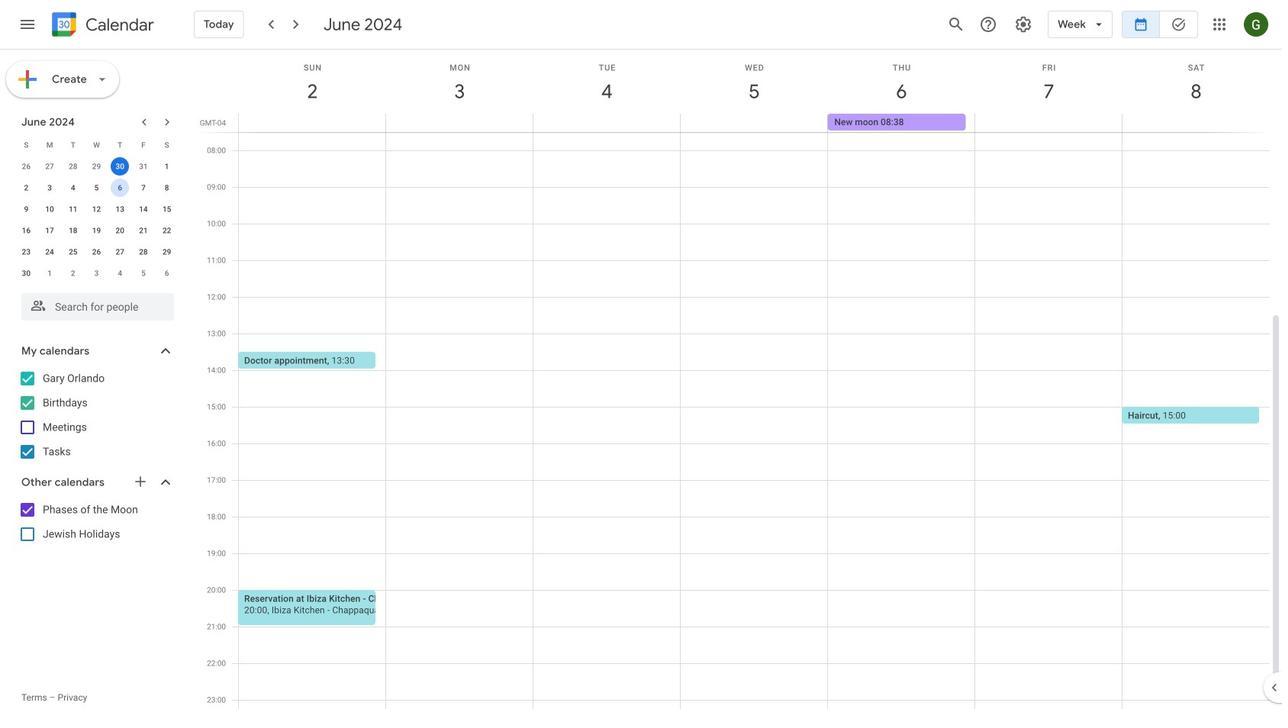 Task type: locate. For each thing, give the bounding box(es) containing it.
may 28 element
[[64, 157, 82, 176]]

row
[[232, 114, 1283, 132], [15, 134, 179, 156], [15, 156, 179, 177], [15, 177, 179, 199], [15, 199, 179, 220], [15, 220, 179, 241], [15, 241, 179, 263], [15, 263, 179, 284]]

may 31 element
[[134, 157, 153, 176]]

11 element
[[64, 200, 82, 218]]

july 4 element
[[111, 264, 129, 283]]

8 element
[[158, 179, 176, 197]]

12 element
[[87, 200, 106, 218]]

cell
[[239, 114, 386, 132], [386, 114, 534, 132], [534, 114, 681, 132], [681, 114, 828, 132], [975, 114, 1123, 132], [1123, 114, 1270, 132], [108, 156, 132, 177], [108, 177, 132, 199]]

calendar element
[[49, 9, 154, 43]]

july 6 element
[[158, 264, 176, 283]]

20 element
[[111, 221, 129, 240]]

heading
[[82, 16, 154, 34]]

9 element
[[17, 200, 35, 218]]

saturday, june 8 element
[[1123, 50, 1271, 114]]

18 element
[[64, 221, 82, 240]]

july 2 element
[[64, 264, 82, 283]]

may 29 element
[[87, 157, 106, 176]]

other calendars list
[[3, 498, 189, 547]]

tuesday, june 4 element
[[534, 50, 681, 114]]

row group
[[15, 156, 179, 284]]

main drawer image
[[18, 15, 37, 34]]

wednesday, june 5 element
[[681, 50, 829, 114]]

24 element
[[41, 243, 59, 261]]

grid
[[195, 50, 1283, 709]]

28 element
[[134, 243, 153, 261]]

22 element
[[158, 221, 176, 240]]

29 element
[[158, 243, 176, 261]]

Search for people text field
[[31, 293, 165, 321]]

heading inside "calendar" element
[[82, 16, 154, 34]]

15 element
[[158, 200, 176, 218]]

None search field
[[0, 287, 189, 321]]

13 element
[[111, 200, 129, 218]]

june 2024 grid
[[15, 134, 179, 284]]

sunday, june 2 element
[[239, 50, 386, 114]]



Task type: describe. For each thing, give the bounding box(es) containing it.
add other calendars image
[[133, 474, 148, 489]]

july 3 element
[[87, 264, 106, 283]]

thursday, june 6 element
[[829, 50, 976, 114]]

10 element
[[41, 200, 59, 218]]

7 element
[[134, 179, 153, 197]]

monday, june 3 element
[[386, 50, 534, 114]]

4 element
[[64, 179, 82, 197]]

17 element
[[41, 221, 59, 240]]

23 element
[[17, 243, 35, 261]]

1 element
[[158, 157, 176, 176]]

may 26 element
[[17, 157, 35, 176]]

19 element
[[87, 221, 106, 240]]

july 1 element
[[41, 264, 59, 283]]

14 element
[[134, 200, 153, 218]]

2 element
[[17, 179, 35, 197]]

6 element
[[111, 179, 129, 197]]

26 element
[[87, 243, 106, 261]]

may 27 element
[[41, 157, 59, 176]]

settings menu image
[[1015, 15, 1033, 34]]

july 5 element
[[134, 264, 153, 283]]

5 element
[[87, 179, 106, 197]]

friday, june 7 element
[[976, 50, 1123, 114]]

may 30, today element
[[111, 157, 129, 176]]

25 element
[[64, 243, 82, 261]]

16 element
[[17, 221, 35, 240]]

3 element
[[41, 179, 59, 197]]

30 element
[[17, 264, 35, 283]]

my calendars list
[[3, 367, 189, 464]]

27 element
[[111, 243, 129, 261]]

21 element
[[134, 221, 153, 240]]



Task type: vqa. For each thing, say whether or not it's contained in the screenshot.
"heading" within the Calendar ELEMENT
yes



